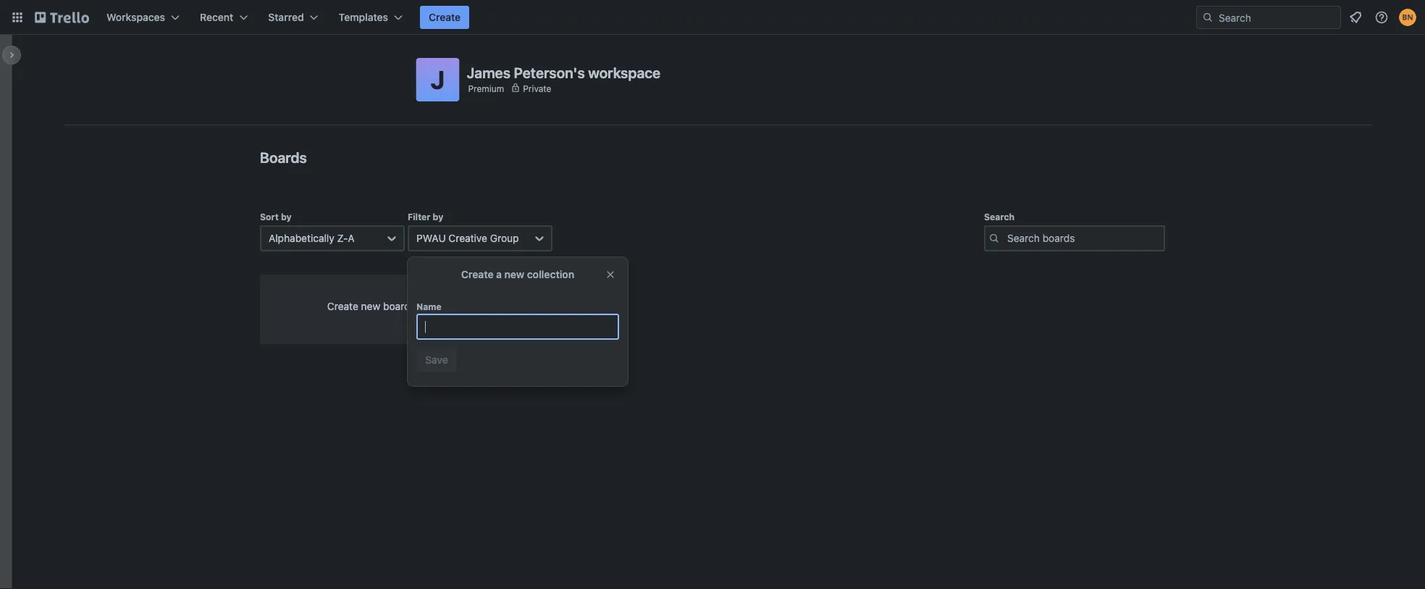 Task type: locate. For each thing, give the bounding box(es) containing it.
sort by
[[260, 212, 292, 222]]

peterson's
[[514, 64, 585, 81]]

by for alphabetically
[[281, 212, 292, 222]]

by
[[281, 212, 292, 222], [433, 212, 444, 222]]

workspaces button
[[98, 6, 188, 29]]

create for create new board
[[327, 300, 359, 312]]

save button
[[417, 349, 457, 372]]

create for create
[[429, 11, 461, 23]]

0 vertical spatial create
[[429, 11, 461, 23]]

new left board
[[361, 300, 381, 312]]

new
[[505, 268, 525, 280], [361, 300, 381, 312]]

new right a
[[505, 268, 525, 280]]

1 vertical spatial create
[[461, 268, 494, 280]]

create a new collection
[[461, 268, 575, 280]]

filter by
[[408, 212, 444, 222]]

close popover image
[[605, 269, 617, 280]]

2 by from the left
[[433, 212, 444, 222]]

by right 'filter'
[[433, 212, 444, 222]]

sort
[[260, 212, 279, 222]]

back to home image
[[35, 6, 89, 29]]

j button
[[416, 58, 460, 101]]

1 horizontal spatial new
[[505, 268, 525, 280]]

1 by from the left
[[281, 212, 292, 222]]

1 vertical spatial new
[[361, 300, 381, 312]]

workspace
[[589, 64, 661, 81]]

z-
[[337, 232, 348, 244]]

create inside the create button
[[429, 11, 461, 23]]

workspaces
[[107, 11, 165, 23]]

search image
[[1203, 12, 1214, 23]]

0 horizontal spatial new
[[361, 300, 381, 312]]

a
[[348, 232, 355, 244]]

2 vertical spatial create
[[327, 300, 359, 312]]

by right sort
[[281, 212, 292, 222]]

create new board
[[327, 300, 411, 312]]

0 vertical spatial new
[[505, 268, 525, 280]]

by for pwau
[[433, 212, 444, 222]]

0 notifications image
[[1348, 9, 1365, 26]]

create
[[429, 11, 461, 23], [461, 268, 494, 280], [327, 300, 359, 312]]

save
[[425, 354, 448, 366]]

pwau creative group
[[417, 232, 519, 244]]

create left board
[[327, 300, 359, 312]]

create left a
[[461, 268, 494, 280]]

None text field
[[417, 314, 619, 340]]

0 horizontal spatial by
[[281, 212, 292, 222]]

recent
[[200, 11, 234, 23]]

boards
[[260, 149, 307, 166]]

open information menu image
[[1375, 10, 1390, 25]]

pwau
[[417, 232, 446, 244]]

private
[[523, 83, 552, 93]]

create up j
[[429, 11, 461, 23]]

1 horizontal spatial by
[[433, 212, 444, 222]]

alphabetically z-a
[[269, 232, 355, 244]]

james peterson's workspace premium
[[467, 64, 661, 93]]



Task type: describe. For each thing, give the bounding box(es) containing it.
create button
[[420, 6, 470, 29]]

starred button
[[260, 6, 327, 29]]

name
[[417, 301, 442, 312]]

collection
[[527, 268, 575, 280]]

creative
[[449, 232, 488, 244]]

Search field
[[1214, 7, 1341, 28]]

templates button
[[330, 6, 412, 29]]

Search text field
[[985, 225, 1166, 251]]

group
[[490, 232, 519, 244]]

premium
[[468, 83, 504, 93]]

j
[[431, 64, 445, 95]]

templates
[[339, 11, 388, 23]]

search
[[985, 212, 1015, 222]]

a
[[496, 268, 502, 280]]

filter
[[408, 212, 431, 222]]

primary element
[[0, 0, 1426, 35]]

board
[[383, 300, 411, 312]]

james
[[467, 64, 511, 81]]

starred
[[268, 11, 304, 23]]

ben nelson (bennelson96) image
[[1400, 9, 1417, 26]]

recent button
[[191, 6, 257, 29]]

alphabetically
[[269, 232, 335, 244]]

create for create a new collection
[[461, 268, 494, 280]]



Task type: vqa. For each thing, say whether or not it's contained in the screenshot.
"Peterson's"
yes



